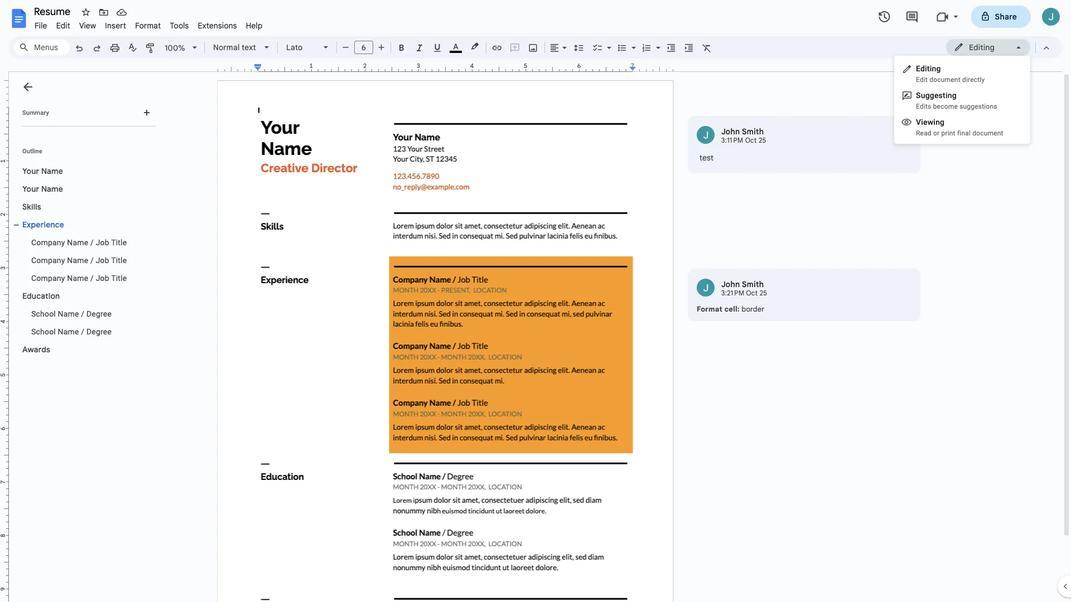 Task type: vqa. For each thing, say whether or not it's contained in the screenshot.
3rd job
yes



Task type: locate. For each thing, give the bounding box(es) containing it.
format down john smith icon
[[697, 305, 723, 314]]

0 horizontal spatial edit
[[56, 21, 70, 30]]

1 school name / degree from the top
[[31, 309, 112, 319]]

smith up border
[[742, 280, 764, 289]]

1 vertical spatial format
[[697, 305, 723, 314]]

edit down e
[[916, 76, 928, 84]]

1 vertical spatial school name / degree
[[31, 327, 112, 336]]

document inside e diting edit document directly
[[930, 76, 961, 84]]

25 inside john smith 3:21 pm oct 25
[[760, 289, 767, 298]]

0 vertical spatial edit
[[56, 21, 70, 30]]

0 vertical spatial format
[[135, 21, 161, 30]]

0 vertical spatial your name
[[22, 166, 63, 176]]

1 john from the top
[[722, 127, 740, 136]]

school
[[31, 309, 56, 319], [31, 327, 56, 336]]

smith inside john smith 3:21 pm oct 25
[[742, 280, 764, 289]]

share
[[995, 12, 1017, 21]]

1 vertical spatial company name / job title
[[31, 256, 127, 265]]

smith inside john smith 3:11 pm oct 25
[[742, 127, 764, 136]]

0 vertical spatial job
[[96, 238, 109, 247]]

1 vertical spatial degree
[[86, 327, 112, 336]]

uggesting
[[921, 91, 957, 100]]

oct up border
[[746, 289, 758, 298]]

1 company from the top
[[31, 238, 65, 247]]

0 vertical spatial school
[[31, 309, 56, 319]]

25 right 3:11 pm
[[759, 136, 766, 145]]

1 job from the top
[[96, 238, 109, 247]]

john smith 3:11 pm oct 25
[[722, 127, 766, 145]]

read
[[916, 129, 932, 137]]

john
[[722, 127, 740, 136], [722, 280, 740, 289]]

3 title from the top
[[111, 274, 127, 283]]

3 company name / job title from the top
[[31, 274, 127, 283]]

v iewing read or print final document
[[916, 117, 1004, 137]]

your down outline
[[22, 166, 39, 176]]

john for john smith 3:11 pm oct 25
[[722, 127, 740, 136]]

document up uggesting
[[930, 76, 961, 84]]

1 your from the top
[[22, 166, 39, 176]]

oct
[[745, 136, 757, 145], [746, 289, 758, 298]]

format inside menu item
[[135, 21, 161, 30]]

mode and view toolbar
[[927, 0, 1056, 530]]

0 vertical spatial your
[[22, 166, 39, 176]]

john up format cell: border
[[722, 280, 740, 289]]

directly
[[963, 76, 985, 84]]

1 vertical spatial title
[[111, 256, 127, 265]]

1 your name from the top
[[22, 166, 63, 176]]

0 vertical spatial school name / degree
[[31, 309, 112, 319]]

job
[[96, 238, 109, 247], [96, 256, 109, 265], [96, 274, 109, 283]]

print
[[942, 129, 956, 137]]

text color image
[[450, 40, 462, 53]]

1 vertical spatial edit
[[916, 76, 928, 84]]

normal text
[[213, 42, 256, 52]]

format
[[135, 21, 161, 30], [697, 305, 723, 314]]

suggestions
[[960, 103, 998, 110]]

1 vertical spatial smith
[[742, 280, 764, 289]]

edit
[[56, 21, 70, 30], [916, 76, 928, 84]]

0 vertical spatial smith
[[742, 127, 764, 136]]

normal
[[213, 42, 240, 52]]

0 vertical spatial company
[[31, 238, 65, 247]]

25 for john smith 3:21 pm oct 25
[[760, 289, 767, 298]]

2 your name from the top
[[22, 184, 63, 194]]

company name / job title
[[31, 238, 127, 247], [31, 256, 127, 265], [31, 274, 127, 283]]

your name up skills
[[22, 184, 63, 194]]

3 company from the top
[[31, 274, 65, 283]]

menu
[[875, 0, 1031, 552]]

john inside john smith 3:11 pm oct 25
[[722, 127, 740, 136]]

john right john smith image
[[722, 127, 740, 136]]

school up awards
[[31, 327, 56, 336]]

Font size field
[[354, 41, 378, 55]]

0 vertical spatial degree
[[86, 309, 112, 319]]

1 horizontal spatial document
[[973, 129, 1004, 137]]

1 vertical spatial your name
[[22, 184, 63, 194]]

document right final
[[973, 129, 1004, 137]]

degree
[[86, 309, 112, 319], [86, 327, 112, 336]]

menu bar
[[30, 15, 267, 33]]

1 horizontal spatial format
[[697, 305, 723, 314]]

1 vertical spatial company
[[31, 256, 65, 265]]

experience
[[22, 220, 64, 230]]

document
[[930, 76, 961, 84], [973, 129, 1004, 137]]

2 vertical spatial company name / job title
[[31, 274, 127, 283]]

2 smith from the top
[[742, 280, 764, 289]]

list
[[688, 116, 921, 321]]

edit down "rename" text box
[[56, 21, 70, 30]]

menu containing e
[[875, 0, 1031, 552]]

2 school from the top
[[31, 327, 56, 336]]

2 company name / job title from the top
[[31, 256, 127, 265]]

john smith image
[[697, 279, 715, 297]]

or
[[934, 129, 940, 137]]

2 vertical spatial job
[[96, 274, 109, 283]]

1 vertical spatial job
[[96, 256, 109, 265]]

school down the education
[[31, 309, 56, 319]]

school name / degree up awards
[[31, 327, 112, 336]]

2 school name / degree from the top
[[31, 327, 112, 336]]

john inside john smith 3:21 pm oct 25
[[722, 280, 740, 289]]

company
[[31, 238, 65, 247], [31, 256, 65, 265], [31, 274, 65, 283]]

view
[[79, 21, 96, 30]]

1 vertical spatial document
[[973, 129, 1004, 137]]

line & paragraph spacing image
[[573, 40, 586, 55]]

2 job from the top
[[96, 256, 109, 265]]

your name down outline
[[22, 166, 63, 176]]

0 vertical spatial company name / job title
[[31, 238, 127, 247]]

25 inside john smith 3:11 pm oct 25
[[759, 136, 766, 145]]

0 vertical spatial document
[[930, 76, 961, 84]]

0 horizontal spatial document
[[930, 76, 961, 84]]

25
[[759, 136, 766, 145], [760, 289, 767, 298]]

edit inside menu item
[[56, 21, 70, 30]]

main toolbar
[[69, 39, 716, 56]]

outline heading
[[9, 147, 161, 162]]

skills
[[22, 202, 41, 212]]

1 vertical spatial oct
[[746, 289, 758, 298]]

1 vertical spatial school
[[31, 327, 56, 336]]

2 john from the top
[[722, 280, 740, 289]]

s
[[916, 91, 921, 100]]

1 vertical spatial your
[[22, 184, 39, 194]]

25 up border
[[760, 289, 767, 298]]

menu bar containing file
[[30, 15, 267, 33]]

1 vertical spatial 25
[[760, 289, 767, 298]]

left margin image
[[218, 63, 261, 71]]

document outline element
[[9, 72, 161, 603]]

2 vertical spatial title
[[111, 274, 127, 283]]

smith for john smith 3:21 pm oct 25
[[742, 280, 764, 289]]

oct inside john smith 3:11 pm oct 25
[[745, 136, 757, 145]]

text
[[242, 42, 256, 52]]

1 smith from the top
[[742, 127, 764, 136]]

outline
[[22, 148, 42, 155]]

your name
[[22, 166, 63, 176], [22, 184, 63, 194]]

help
[[246, 21, 263, 30]]

extensions menu item
[[193, 19, 241, 32]]

border
[[742, 305, 765, 314]]

0 vertical spatial title
[[111, 238, 127, 247]]

file menu item
[[30, 19, 52, 32]]

name
[[41, 166, 63, 176], [41, 184, 63, 194], [67, 238, 88, 247], [67, 256, 88, 265], [67, 274, 88, 283], [58, 309, 79, 319], [58, 327, 79, 336]]

summary heading
[[22, 108, 49, 117]]

john for john smith 3:21 pm oct 25
[[722, 280, 740, 289]]

2 vertical spatial company
[[31, 274, 65, 283]]

format left the tools menu item
[[135, 21, 161, 30]]

0 vertical spatial oct
[[745, 136, 757, 145]]

0 vertical spatial 25
[[759, 136, 766, 145]]

application
[[0, 0, 1071, 603]]

school name / degree down the education
[[31, 309, 112, 319]]

title
[[111, 238, 127, 247], [111, 256, 127, 265], [111, 274, 127, 283]]

your up skills
[[22, 184, 39, 194]]

smith
[[742, 127, 764, 136], [742, 280, 764, 289]]

/
[[90, 238, 94, 247], [90, 256, 94, 265], [90, 274, 94, 283], [81, 309, 84, 319], [81, 327, 84, 336]]

0 horizontal spatial format
[[135, 21, 161, 30]]

diting
[[921, 64, 941, 73]]

lato option
[[286, 40, 317, 55]]

0 vertical spatial john
[[722, 127, 740, 136]]

25 for john smith 3:11 pm oct 25
[[759, 136, 766, 145]]

Zoom field
[[160, 40, 202, 56]]

your
[[22, 166, 39, 176], [22, 184, 39, 194]]

smith right john smith image
[[742, 127, 764, 136]]

school name / degree
[[31, 309, 112, 319], [31, 327, 112, 336]]

oct inside john smith 3:21 pm oct 25
[[746, 289, 758, 298]]

1 horizontal spatial edit
[[916, 76, 928, 84]]

oct right 3:11 pm
[[745, 136, 757, 145]]

1 vertical spatial john
[[722, 280, 740, 289]]



Task type: describe. For each thing, give the bounding box(es) containing it.
2 company from the top
[[31, 256, 65, 265]]

edits
[[916, 103, 932, 110]]

e
[[916, 64, 921, 73]]

2 degree from the top
[[86, 327, 112, 336]]

1 degree from the top
[[86, 309, 112, 319]]

Font size text field
[[355, 41, 373, 54]]

tools
[[170, 21, 189, 30]]

summary
[[22, 109, 49, 116]]

awards
[[22, 345, 50, 355]]

final
[[958, 129, 971, 137]]

1 school from the top
[[31, 309, 56, 319]]

e diting edit document directly
[[916, 64, 985, 84]]

highlight color image
[[469, 40, 481, 53]]

john smith image
[[697, 126, 715, 144]]

application containing share
[[0, 0, 1071, 603]]

insert image image
[[527, 40, 540, 55]]

lato
[[286, 42, 303, 52]]

v
[[916, 117, 921, 127]]

share button
[[971, 6, 1031, 28]]

3:21 pm
[[722, 289, 745, 298]]

1 company name / job title from the top
[[31, 238, 127, 247]]

insert
[[105, 21, 126, 30]]

become
[[933, 103, 958, 110]]

insert menu item
[[101, 19, 131, 32]]

cell:
[[725, 305, 740, 314]]

editing
[[969, 42, 995, 52]]

2 your from the top
[[22, 184, 39, 194]]

help menu item
[[241, 19, 267, 32]]

document inside v iewing read or print final document
[[973, 129, 1004, 137]]

education
[[22, 291, 60, 301]]

view menu item
[[75, 19, 101, 32]]

Menus field
[[14, 40, 70, 55]]

extensions
[[198, 21, 237, 30]]

right margin image
[[630, 63, 673, 71]]

3:11 pm
[[722, 136, 744, 145]]

format for format
[[135, 21, 161, 30]]

1 title from the top
[[111, 238, 127, 247]]

edit menu item
[[52, 19, 75, 32]]

oct for john smith 3:11 pm oct 25
[[745, 136, 757, 145]]

oct for john smith 3:21 pm oct 25
[[746, 289, 758, 298]]

Star checkbox
[[78, 4, 94, 20]]

format for format cell: border
[[697, 305, 723, 314]]

john smith 3:21 pm oct 25
[[722, 280, 767, 298]]

tools menu item
[[165, 19, 193, 32]]

Zoom text field
[[162, 40, 189, 56]]

top margin image
[[0, 81, 8, 110]]

3 job from the top
[[96, 274, 109, 283]]

menu bar banner
[[0, 0, 1071, 603]]

edit inside e diting edit document directly
[[916, 76, 928, 84]]

format cell: border
[[697, 305, 765, 314]]

s uggesting edits become suggestions
[[916, 91, 998, 110]]

styles list. normal text selected. option
[[213, 40, 258, 55]]

smith for john smith 3:11 pm oct 25
[[742, 127, 764, 136]]

menu bar inside "menu bar" banner
[[30, 15, 267, 33]]

file
[[35, 21, 47, 30]]

2 title from the top
[[111, 256, 127, 265]]

iewing
[[921, 117, 945, 127]]

editing button
[[927, 0, 1031, 530]]

test
[[700, 153, 714, 163]]

format menu item
[[131, 19, 165, 32]]

list containing john smith
[[688, 116, 921, 321]]

Rename text field
[[30, 4, 77, 18]]



